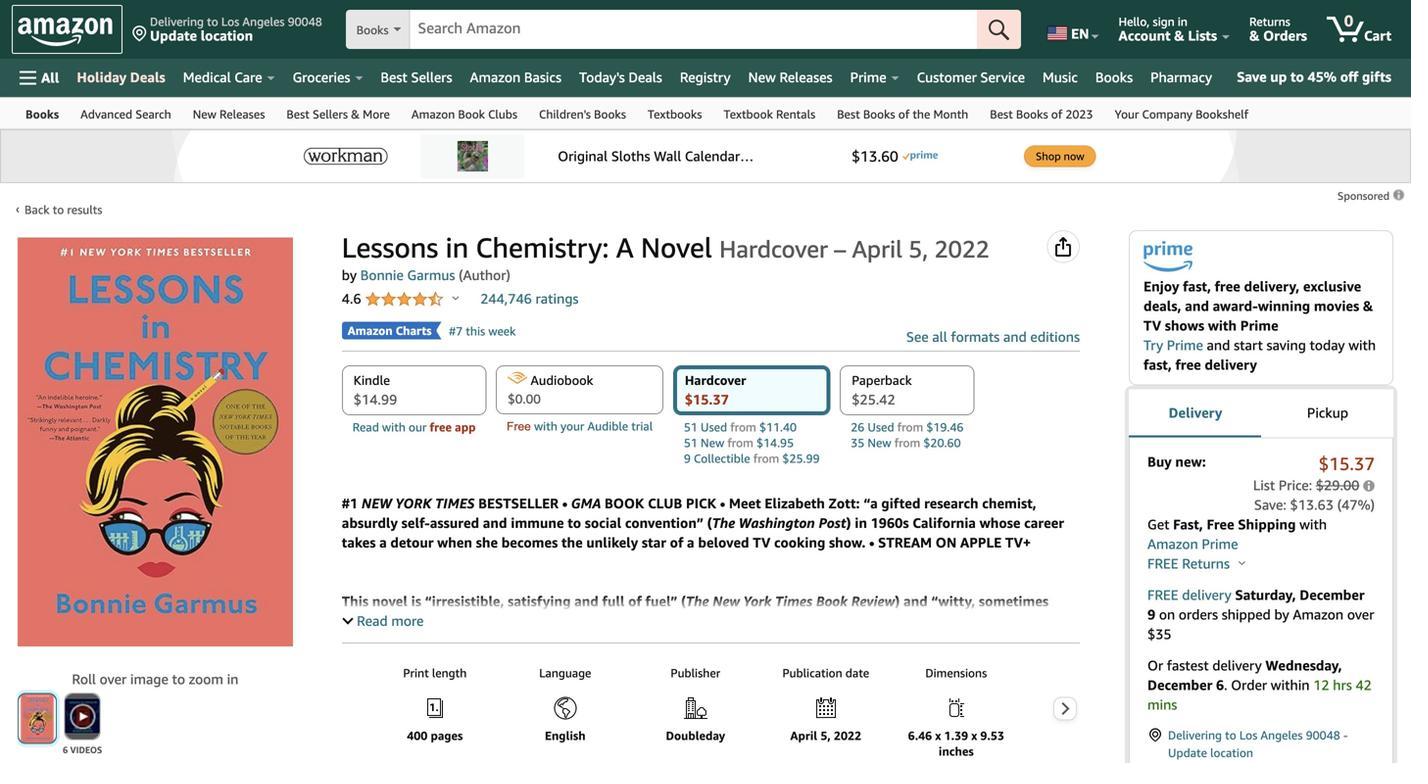 Task type: vqa. For each thing, say whether or not it's contained in the screenshot.
"Order"
yes



Task type: locate. For each thing, give the bounding box(es) containing it.
career
[[1025, 515, 1065, 531]]

free down amazon prime link
[[1148, 556, 1179, 572]]

best books of the month link
[[827, 98, 980, 128]]

90048 inside delivering to los angeles 90048 - update location
[[1306, 729, 1341, 742]]

april right "–"
[[852, 235, 903, 263]]

location inside delivering to los angeles 90048 - update location
[[1211, 746, 1254, 760]]

1 vertical spatial 9
[[1148, 607, 1156, 623]]

over inside on orders shipped by amazon over $35
[[1348, 607, 1375, 623]]

• right pick
[[720, 496, 726, 512]]

los
[[221, 15, 239, 28], [1240, 729, 1258, 742]]

(
[[707, 515, 712, 531], [681, 594, 686, 610]]

delivering for location
[[150, 15, 204, 28]]

1 horizontal spatial angeles
[[1261, 729, 1303, 742]]

los up medical care link
[[221, 15, 239, 28]]

) inside ") and "witty, sometimes hilarious...the"
[[895, 594, 900, 610]]

to left zoom
[[172, 671, 185, 688]]

0 horizontal spatial 9
[[684, 452, 691, 466]]

sellers down groceries link
[[313, 107, 348, 121]]

0 vertical spatial delivering
[[150, 15, 204, 28]]

update
[[150, 27, 197, 44], [1169, 746, 1208, 760]]

) left '"witty,' at bottom right
[[895, 594, 900, 610]]

0 horizontal spatial •
[[562, 496, 568, 512]]

used up collectible
[[701, 421, 728, 434]]

)
[[847, 515, 851, 531], [895, 594, 900, 610]]

free down try prime link
[[1176, 357, 1202, 373]]

new releases link up 'rentals'
[[740, 64, 842, 91]]

delivery up .
[[1213, 658, 1262, 674]]

prime up best books of the month link
[[851, 69, 887, 85]]

1 vertical spatial delivering
[[1169, 729, 1223, 742]]

1 horizontal spatial x
[[972, 729, 978, 743]]

0 horizontal spatial by
[[342, 267, 357, 283]]

los down 12 hrs 42 mins on the bottom of the page
[[1240, 729, 1258, 742]]

1 vertical spatial 90048
[[1306, 729, 1341, 742]]

0 vertical spatial los
[[221, 15, 239, 28]]

publisher
[[671, 667, 721, 680]]

in right sign
[[1178, 15, 1188, 28]]

read right extender expand 'image'
[[357, 613, 388, 629]]

‹ back to results
[[16, 202, 102, 217]]

free inside button
[[1148, 556, 1179, 572]]

december right saturday,
[[1300, 587, 1365, 603]]

from left $20.60
[[895, 436, 921, 450]]

(author)
[[459, 267, 511, 283]]

free delivery link
[[1148, 587, 1232, 603]]

tab list
[[1129, 389, 1394, 440]]

charts
[[396, 324, 432, 338]]

0 horizontal spatial angeles
[[243, 15, 285, 28]]

update inside the delivering to los angeles 90048 update location
[[150, 27, 197, 44]]

9 left the on
[[1148, 607, 1156, 623]]

and up she
[[483, 515, 507, 531]]

los for update
[[1240, 729, 1258, 742]]

sometimes
[[979, 594, 1049, 610]]

read more
[[357, 613, 424, 629]]

0 horizontal spatial los
[[221, 15, 239, 28]]

0 horizontal spatial 5,
[[821, 729, 831, 743]]

0
[[1345, 11, 1354, 30]]

6 left videos
[[63, 745, 68, 756]]

1 used from the left
[[701, 421, 728, 434]]

sign
[[1153, 15, 1175, 28]]

0 horizontal spatial free
[[430, 421, 452, 434]]

1 vertical spatial fast,
[[1144, 357, 1172, 373]]

0 horizontal spatial used
[[701, 421, 728, 434]]

1 vertical spatial angeles
[[1261, 729, 1303, 742]]

0 vertical spatial hardcover
[[720, 235, 828, 263]]

1 horizontal spatial update
[[1169, 746, 1208, 760]]

from down the $14.95
[[754, 452, 780, 466]]

1 horizontal spatial 90048
[[1306, 729, 1341, 742]]

your
[[561, 420, 585, 433]]

roll over image to zoom in
[[72, 671, 239, 688]]

delivering up medical
[[150, 15, 204, 28]]

hello, sign in
[[1119, 15, 1188, 28]]

1 vertical spatial tv
[[753, 535, 771, 551]]

list price: $29.00
[[1254, 477, 1360, 493]]

0 vertical spatial 6
[[1217, 677, 1225, 693]]

best for best sellers & more
[[287, 107, 310, 121]]

best books of 2023
[[990, 107, 1094, 121]]

( down pick
[[707, 515, 712, 531]]

1 vertical spatial by
[[1275, 607, 1290, 623]]

to up medical
[[207, 15, 218, 28]]

0 vertical spatial 9
[[684, 452, 691, 466]]

0 vertical spatial free
[[1148, 556, 1179, 572]]

0 horizontal spatial returns
[[1183, 556, 1230, 572]]

releases up 'rentals'
[[780, 69, 833, 85]]

0 vertical spatial the
[[712, 515, 735, 531]]

new right '35' on the bottom
[[868, 436, 892, 450]]

9 left collectible
[[684, 452, 691, 466]]

over up 42
[[1348, 607, 1375, 623]]

app
[[455, 421, 476, 434]]

angeles inside delivering to los angeles 90048 - update location
[[1261, 729, 1303, 742]]

on orders shipped by amazon over $35
[[1148, 607, 1375, 642]]

new up collectible
[[701, 436, 725, 450]]

new releases link
[[740, 64, 842, 91], [182, 98, 276, 128]]

books link down all 'button'
[[15, 98, 70, 128]]

fuel"
[[646, 594, 678, 610]]

free right fast,
[[1207, 516, 1235, 533]]

0 vertical spatial returns
[[1250, 15, 1291, 28]]

tv up try
[[1144, 317, 1162, 334]]

new releases up 'rentals'
[[749, 69, 833, 85]]

pickup
[[1308, 405, 1349, 421]]

price:
[[1279, 477, 1313, 493]]

hardcover left "–"
[[720, 235, 828, 263]]

1 horizontal spatial april
[[852, 235, 903, 263]]

90048 left -
[[1306, 729, 1341, 742]]

book
[[605, 496, 645, 512]]

2 x from the left
[[972, 729, 978, 743]]

update up medical
[[150, 27, 197, 44]]

tv
[[1144, 317, 1162, 334], [753, 535, 771, 551]]

of right the full in the bottom left of the page
[[629, 594, 642, 610]]

0 vertical spatial sellers
[[411, 69, 452, 85]]

1 vertical spatial update
[[1169, 746, 1208, 760]]

amazon down get
[[1148, 536, 1199, 552]]

angeles inside the delivering to los angeles 90048 update location
[[243, 15, 285, 28]]

amazon for amazon charts
[[348, 324, 393, 338]]

1 horizontal spatial by
[[1275, 607, 1290, 623]]

prime up free returns button
[[1202, 536, 1239, 552]]

hardcover inside lessons in chemistry: a novel hardcover – april 5, 2022
[[720, 235, 828, 263]]

books up your at top
[[1096, 69, 1133, 85]]

releases down care
[[220, 107, 265, 121]]

$15.37 up $29.00 at the right bottom
[[1319, 453, 1375, 474]]

4.6 button
[[342, 291, 459, 309]]

5, down publication date
[[821, 729, 831, 743]]

1 vertical spatial december
[[1148, 677, 1213, 693]]

6.46
[[908, 729, 933, 743]]

tab list containing delivery
[[1129, 389, 1394, 440]]

shows
[[1165, 317, 1205, 334]]

2022 inside lessons in chemistry: a novel hardcover – april 5, 2022
[[935, 235, 990, 263]]

1 horizontal spatial 9
[[1148, 607, 1156, 623]]

angeles down 12 hrs 42 mins on the bottom of the page
[[1261, 729, 1303, 742]]

1 horizontal spatial 2022
[[935, 235, 990, 263]]

get fast, free shipping with amazon prime
[[1148, 516, 1327, 552]]

0 vertical spatial by
[[342, 267, 357, 283]]

new
[[749, 69, 776, 85], [193, 107, 217, 121], [701, 436, 725, 450], [868, 436, 892, 450], [713, 594, 740, 610]]

0 horizontal spatial x
[[936, 729, 942, 743]]

90048 up groceries at the top left
[[288, 15, 322, 28]]

1 x from the left
[[936, 729, 942, 743]]

sponsored
[[1338, 190, 1393, 202]]

zott:
[[829, 496, 860, 512]]

0 vertical spatial delivery
[[1205, 357, 1258, 373]]

from
[[731, 421, 757, 434], [898, 421, 924, 434], [728, 436, 754, 450], [895, 436, 921, 450], [754, 452, 780, 466]]

1 horizontal spatial (
[[707, 515, 712, 531]]

in up garmus
[[446, 231, 469, 264]]

in
[[1178, 15, 1188, 28], [446, 231, 469, 264], [855, 515, 868, 531], [227, 671, 239, 688]]

sellers up "amazon book clubs" link
[[411, 69, 452, 85]]

inches
[[939, 745, 974, 759]]

$15.37 up collectible
[[685, 392, 729, 408]]

books
[[357, 23, 389, 37], [1096, 69, 1133, 85], [25, 107, 59, 121], [594, 107, 626, 121], [864, 107, 896, 121], [1016, 107, 1049, 121]]

free right our
[[430, 421, 452, 434]]

0 horizontal spatial $15.37
[[685, 392, 729, 408]]

hardcover
[[720, 235, 828, 263], [685, 373, 746, 388]]

by bonnie garmus (author)
[[342, 267, 511, 283]]

2 deals from the left
[[629, 69, 663, 85]]

from left $19.46
[[898, 421, 924, 434]]

trial
[[632, 420, 653, 433]]

books down music link
[[1016, 107, 1049, 121]]

• right show.
[[870, 535, 875, 551]]

december for wednesday, december 6
[[1148, 677, 1213, 693]]

with left our
[[382, 421, 406, 434]]

of right the star
[[670, 535, 684, 551]]

angeles for location
[[243, 15, 285, 28]]

1 vertical spatial 2022
[[834, 729, 862, 743]]

books link up your at top
[[1087, 64, 1142, 91]]

to inside delivering to los angeles 90048 - update location
[[1226, 729, 1237, 742]]

books inside search field
[[357, 23, 389, 37]]

all
[[41, 70, 59, 86]]

navigation navigation
[[0, 0, 1412, 129]]

2 horizontal spatial free
[[1215, 278, 1241, 294]]

2022 down date
[[834, 729, 862, 743]]

hilarious...the
[[342, 613, 431, 629]]

wednesday,
[[1266, 658, 1343, 674]]

amazon up clubs
[[470, 69, 521, 85]]

5,
[[909, 235, 929, 263], [821, 729, 831, 743]]

amazon image
[[18, 18, 113, 47]]

1 horizontal spatial free
[[1207, 516, 1235, 533]]

0 vertical spatial location
[[201, 27, 253, 44]]

satisfying
[[508, 594, 571, 610]]

0 horizontal spatial tv
[[753, 535, 771, 551]]

0 horizontal spatial update
[[150, 27, 197, 44]]

0 horizontal spatial the
[[562, 535, 583, 551]]

1 horizontal spatial books link
[[1087, 64, 1142, 91]]

400 pages
[[407, 729, 463, 743]]

on
[[1160, 607, 1176, 623]]

2 vertical spatial free
[[430, 421, 452, 434]]

Search Amazon text field
[[410, 11, 978, 48]]

1 horizontal spatial 5,
[[909, 235, 929, 263]]

april down publication
[[791, 729, 818, 743]]

& right movies
[[1364, 298, 1374, 314]]

best up more
[[381, 69, 408, 85]]

1 horizontal spatial los
[[1240, 729, 1258, 742]]

ratings
[[536, 291, 579, 307]]

1 free from the top
[[1148, 556, 1179, 572]]

delivery up orders
[[1183, 587, 1232, 603]]

$13.63
[[1291, 497, 1334, 513]]

2 free from the top
[[1148, 587, 1179, 603]]

in down the "a
[[855, 515, 868, 531]]

deals for holiday deals
[[130, 69, 165, 85]]

amazon down 4.6
[[348, 324, 393, 338]]

$35
[[1148, 626, 1172, 642]]

see all formats and editions link
[[907, 329, 1080, 345]]

0 horizontal spatial )
[[847, 515, 851, 531]]

90048 for update
[[288, 15, 322, 28]]

buy new:
[[1148, 454, 1207, 470]]

free inside free with your audible trial
[[507, 420, 531, 433]]

1 horizontal spatial over
[[1348, 607, 1375, 623]]

lessons in chemistry: a novel image
[[18, 238, 293, 647]]

by
[[342, 267, 357, 283], [1275, 607, 1290, 623]]

with down award-
[[1209, 317, 1237, 334]]

None submit
[[978, 10, 1022, 49], [19, 694, 56, 743], [65, 694, 100, 739], [978, 10, 1022, 49], [19, 694, 56, 743], [65, 694, 100, 739]]

club
[[648, 496, 683, 512]]

more
[[391, 613, 424, 629]]

by up 4.6
[[342, 267, 357, 283]]

1 deals from the left
[[130, 69, 165, 85]]

collectible
[[694, 452, 751, 466]]

1 horizontal spatial new releases link
[[740, 64, 842, 91]]

and up the shows
[[1185, 298, 1210, 314]]

see all formats and editions
[[907, 329, 1080, 345]]

december for saturday, december 9
[[1300, 587, 1365, 603]]

delivery down start
[[1205, 357, 1258, 373]]

new:
[[1176, 454, 1207, 470]]

by down saturday,
[[1275, 607, 1290, 623]]

0 horizontal spatial new releases link
[[182, 98, 276, 128]]

with right today
[[1349, 337, 1377, 353]]

with inside get fast, free shipping with amazon prime
[[1300, 516, 1327, 533]]

used right 26
[[868, 421, 895, 434]]

used inside the "26 used from $19.46 35 new from $20.60"
[[868, 421, 895, 434]]

& inside the returns & orders
[[1250, 27, 1260, 44]]

los inside the delivering to los angeles 90048 update location
[[221, 15, 239, 28]]

0 vertical spatial the
[[913, 107, 931, 121]]

to down gma
[[568, 515, 581, 531]]

children's
[[539, 107, 591, 121]]

0 horizontal spatial releases
[[220, 107, 265, 121]]

$0.00
[[508, 392, 541, 407]]

0 horizontal spatial december
[[1148, 677, 1213, 693]]

$29.00
[[1316, 477, 1360, 493]]

& inside enjoy fast, free delivery, exclusive deals, and award-winning movies & tv shows with prime try prime and start saving today with fast, free delivery
[[1364, 298, 1374, 314]]

0 vertical spatial new releases
[[749, 69, 833, 85]]

1 vertical spatial los
[[1240, 729, 1258, 742]]

returns up the up
[[1250, 15, 1291, 28]]

0 vertical spatial read
[[353, 421, 379, 434]]

orders
[[1264, 27, 1308, 44]]

book left clubs
[[458, 107, 485, 121]]

0 horizontal spatial books link
[[15, 98, 70, 128]]

delivering down "mins" in the bottom of the page
[[1169, 729, 1223, 742]]

delivering inside the delivering to los angeles 90048 update location
[[150, 15, 204, 28]]

1 vertical spatial april
[[791, 729, 818, 743]]

all button
[[11, 59, 68, 97]]

1 horizontal spatial delivering
[[1169, 729, 1223, 742]]

returns down amazon prime link
[[1183, 556, 1230, 572]]

0 vertical spatial )
[[847, 515, 851, 531]]

1 horizontal spatial )
[[895, 594, 900, 610]]

0 horizontal spatial delivering
[[150, 15, 204, 28]]

holiday deals
[[77, 69, 165, 85]]

new releases down medical care link
[[193, 107, 265, 121]]

$14.95
[[757, 436, 794, 450]]

1 vertical spatial books link
[[15, 98, 70, 128]]

90048 inside the delivering to los angeles 90048 update location
[[288, 15, 322, 28]]

garmus
[[407, 267, 455, 283]]

prime
[[851, 69, 887, 85], [1241, 317, 1279, 334], [1167, 337, 1204, 353], [1202, 536, 1239, 552]]

2 used from the left
[[868, 421, 895, 434]]

delivering to los angeles 90048 - update location
[[1169, 729, 1349, 760]]

used inside 51 used from $11.40 51 new from $14.95 9 collectible from $25.99
[[701, 421, 728, 434]]

new releases link down medical care link
[[182, 98, 276, 128]]

to right back
[[53, 203, 64, 217]]

1 vertical spatial new releases
[[193, 107, 265, 121]]

1 horizontal spatial $15.37
[[1319, 453, 1375, 474]]

0 vertical spatial 51
[[684, 421, 698, 434]]

and left '"witty,' at bottom right
[[904, 594, 928, 610]]

0 vertical spatial free
[[1215, 278, 1241, 294]]

movies
[[1314, 298, 1360, 314]]

0 vertical spatial angeles
[[243, 15, 285, 28]]

amazon down "best sellers" link
[[412, 107, 455, 121]]

best down service
[[990, 107, 1013, 121]]

read for read with our free app
[[353, 421, 379, 434]]

in inside ) in 1960s california whose career takes a detour when she becomes the unlikely star of a beloved tv cooking show.
[[855, 515, 868, 531]]

of left month
[[899, 107, 910, 121]]

books up best sellers
[[357, 23, 389, 37]]

1 horizontal spatial deals
[[629, 69, 663, 85]]

1 vertical spatial $15.37
[[1319, 453, 1375, 474]]

amazon for amazon book clubs
[[412, 107, 455, 121]]

1 horizontal spatial tv
[[1144, 317, 1162, 334]]

6 inside wednesday, december 6
[[1217, 677, 1225, 693]]

lessons in chemistry: a novel hardcover – april 5, 2022
[[342, 231, 990, 264]]

today's deals
[[579, 69, 663, 85]]

this novel is "irresistible, satisfying and full of fuel" ( the new york times book review
[[342, 594, 895, 610]]

5, right "–"
[[909, 235, 929, 263]]

51
[[684, 421, 698, 434], [684, 436, 698, 450]]

#1
[[342, 496, 358, 512]]

) inside ) in 1960s california whose career takes a detour when she becomes the unlikely star of a beloved tv cooking show.
[[847, 515, 851, 531]]

and inside the meet elizabeth zott: "a gifted research chemist, absurdly self-assured and immune to social convention" (
[[483, 515, 507, 531]]

0 horizontal spatial book
[[458, 107, 485, 121]]

amazon up wednesday,
[[1293, 607, 1344, 623]]

1960s
[[871, 515, 909, 531]]

los inside delivering to los angeles 90048 - update location
[[1240, 729, 1258, 742]]

new up 'textbook rentals' link at the top right of page
[[749, 69, 776, 85]]

gma
[[571, 496, 601, 512]]

26 used from $19.46 35 new from $20.60
[[851, 421, 964, 450]]

0 vertical spatial 2022
[[935, 235, 990, 263]]

deals
[[130, 69, 165, 85], [629, 69, 663, 85]]

0 vertical spatial new releases link
[[740, 64, 842, 91]]

delivering inside delivering to los angeles 90048 - update location
[[1169, 729, 1223, 742]]

1 horizontal spatial the
[[712, 515, 735, 531]]

location down 12 hrs 42 mins on the bottom of the page
[[1211, 746, 1254, 760]]

prime down the shows
[[1167, 337, 1204, 353]]

off
[[1341, 69, 1359, 85]]

deals up search
[[130, 69, 165, 85]]

0 horizontal spatial deals
[[130, 69, 165, 85]]

1 vertical spatial read
[[357, 613, 388, 629]]

hardcover up 51 used from $11.40 51 new from $14.95 9 collectible from $25.99
[[685, 373, 746, 388]]

0 horizontal spatial 2022
[[834, 729, 862, 743]]

0 vertical spatial book
[[458, 107, 485, 121]]

amazon for amazon basics
[[470, 69, 521, 85]]

new down medical
[[193, 107, 217, 121]]

december inside saturday, december 9
[[1300, 587, 1365, 603]]

the up the 'a beloved'
[[712, 515, 735, 531]]

children's books link
[[528, 98, 637, 128]]

1 horizontal spatial releases
[[780, 69, 833, 85]]

new left york
[[713, 594, 740, 610]]

1 vertical spatial releases
[[220, 107, 265, 121]]

1 vertical spatial book
[[816, 594, 848, 610]]

list
[[381, 658, 1402, 760]]

0 vertical spatial 5,
[[909, 235, 929, 263]]

400
[[407, 729, 428, 743]]

1 vertical spatial new releases link
[[182, 98, 276, 128]]

0 vertical spatial december
[[1300, 587, 1365, 603]]

1 vertical spatial free
[[1176, 357, 1202, 373]]

1 vertical spatial location
[[1211, 746, 1254, 760]]

december inside wednesday, december 6
[[1148, 677, 1213, 693]]



Task type: describe. For each thing, give the bounding box(es) containing it.
wednesday, december 6
[[1148, 658, 1343, 693]]

free delivery
[[1148, 587, 1232, 603]]

and left the full in the bottom left of the page
[[575, 594, 599, 610]]

publication
[[783, 667, 843, 680]]

angeles for update
[[1261, 729, 1303, 742]]

5, inside 'list'
[[821, 729, 831, 743]]

90048 for -
[[1306, 729, 1341, 742]]

next image
[[1060, 702, 1071, 717]]

assured
[[430, 515, 479, 531]]

2 vertical spatial delivery
[[1213, 658, 1262, 674]]

$15.37 inside the hardcover $15.37
[[685, 392, 729, 408]]

from left $11.40
[[731, 421, 757, 434]]

leave feedback on sponsored ad element
[[1338, 190, 1407, 202]]

to inside the delivering to los angeles 90048 update location
[[207, 15, 218, 28]]

music
[[1043, 69, 1078, 85]]

delivery,
[[1245, 278, 1300, 294]]

2 horizontal spatial •
[[870, 535, 875, 551]]

extender expand image
[[342, 614, 353, 625]]

tv inside enjoy fast, free delivery, exclusive deals, and award-winning movies & tv shows with prime try prime and start saving today with fast, free delivery
[[1144, 317, 1162, 334]]

self-
[[402, 515, 430, 531]]

12
[[1314, 677, 1330, 693]]

kindle
[[354, 373, 390, 388]]

cooking
[[774, 535, 826, 551]]

free for free delivery
[[1148, 587, 1179, 603]]

save up to 45% off gifts link
[[1230, 65, 1400, 90]]

publication date
[[783, 667, 870, 680]]

list containing print length
[[381, 658, 1402, 760]]

0 horizontal spatial new releases
[[193, 107, 265, 121]]

0 horizontal spatial (
[[681, 594, 686, 610]]

the washington post
[[712, 515, 847, 531]]

2023
[[1066, 107, 1094, 121]]

used for 51
[[701, 421, 728, 434]]

advanced search
[[81, 107, 171, 121]]

#7
[[449, 324, 463, 338]]

print length
[[403, 667, 467, 680]]

returns inside button
[[1183, 556, 1230, 572]]

Books search field
[[346, 10, 1022, 51]]

45%
[[1308, 69, 1337, 85]]

new inside 51 used from $11.40 51 new from $14.95 9 collectible from $25.99
[[701, 436, 725, 450]]

0 horizontal spatial fast,
[[1144, 357, 1172, 373]]

best for best books of 2023
[[990, 107, 1013, 121]]

customer
[[917, 69, 977, 85]]

delivering for update
[[1169, 729, 1223, 742]]

or fastest delivery
[[1148, 658, 1266, 674]]

and right formats
[[1004, 329, 1027, 345]]

used for 26
[[868, 421, 895, 434]]

2022 inside 'list'
[[834, 729, 862, 743]]

cart
[[1365, 27, 1392, 44]]

amazon inside get fast, free shipping with amazon prime
[[1148, 536, 1199, 552]]

save:
[[1255, 497, 1287, 513]]

company
[[1143, 107, 1193, 121]]

paperback
[[852, 373, 912, 388]]

& left more
[[351, 107, 360, 121]]

try
[[1144, 337, 1164, 353]]

1 horizontal spatial book
[[816, 594, 848, 610]]

6 videos
[[63, 745, 102, 756]]

9 inside 51 used from $11.40 51 new from $14.95 9 collectible from $25.99
[[684, 452, 691, 466]]

groceries
[[293, 69, 350, 85]]

0 horizontal spatial 6
[[63, 745, 68, 756]]

research
[[925, 496, 979, 512]]

location inside the delivering to los angeles 90048 update location
[[201, 27, 253, 44]]

) for and
[[895, 594, 900, 610]]

chemist,
[[983, 496, 1037, 512]]

2 51 from the top
[[684, 436, 698, 450]]

bestseller
[[479, 496, 559, 512]]

books down today's
[[594, 107, 626, 121]]

( inside the meet elizabeth zott: "a gifted research chemist, absurdly self-assured and immune to social convention" (
[[707, 515, 712, 531]]

read for read more
[[357, 613, 388, 629]]

meet
[[729, 496, 761, 512]]

9 inside saturday, december 9
[[1148, 607, 1156, 623]]

"a
[[864, 496, 878, 512]]

prime inside get fast, free shipping with amazon prime
[[1202, 536, 1239, 552]]

books down prime 'link'
[[864, 107, 896, 121]]

35
[[851, 436, 865, 450]]

of left 2023
[[1052, 107, 1063, 121]]

april inside lessons in chemistry: a novel hardcover – april 5, 2022
[[852, 235, 903, 263]]

1 vertical spatial delivery
[[1183, 587, 1232, 603]]

best sellers & more link
[[276, 98, 401, 128]]

back
[[25, 203, 50, 217]]

los for location
[[221, 15, 239, 28]]

1 horizontal spatial free
[[1176, 357, 1202, 373]]

free inside get fast, free shipping with amazon prime
[[1207, 516, 1235, 533]]

in inside the navigation navigation
[[1178, 15, 1188, 28]]

$19.46
[[927, 421, 964, 434]]

prime inside prime 'link'
[[851, 69, 887, 85]]

"irresistible,
[[425, 594, 504, 610]]

back to results link
[[25, 203, 102, 217]]

shipped
[[1222, 607, 1271, 623]]

to inside ‹ back to results
[[53, 203, 64, 217]]

tv inside ) in 1960s california whose career takes a detour when she becomes the unlikely star of a beloved tv cooking show.
[[753, 535, 771, 551]]

registry link
[[671, 64, 740, 91]]

medical care link
[[174, 64, 284, 91]]

by inside on orders shipped by amazon over $35
[[1275, 607, 1290, 623]]

bonnie garmus link
[[361, 267, 455, 283]]

is
[[411, 594, 422, 610]]

to inside the meet elizabeth zott: "a gifted research chemist, absurdly self-assured and immune to social convention" (
[[568, 515, 581, 531]]

1 horizontal spatial •
[[720, 496, 726, 512]]

with left your
[[534, 420, 558, 433]]

the inside ) in 1960s california whose career takes a detour when she becomes the unlikely star of a beloved tv cooking show.
[[562, 535, 583, 551]]

account & lists
[[1119, 27, 1218, 44]]

full
[[602, 594, 625, 610]]

and left start
[[1207, 337, 1231, 353]]

amazon book clubs
[[412, 107, 518, 121]]

best for best books of the month
[[837, 107, 860, 121]]

amazon basics
[[470, 69, 562, 85]]

returns inside the returns & orders
[[1250, 15, 1291, 28]]

delivering to los angeles 90048 - update location link
[[1148, 727, 1375, 762]]

update inside delivering to los angeles 90048 - update location
[[1169, 746, 1208, 760]]

$25.42
[[852, 392, 896, 408]]

this
[[466, 324, 485, 338]]

) for in
[[847, 515, 851, 531]]

0 horizontal spatial the
[[686, 594, 709, 610]]

1 51 from the top
[[684, 421, 698, 434]]

the inside navigation
[[913, 107, 931, 121]]

post
[[819, 515, 847, 531]]

more
[[363, 107, 390, 121]]

service
[[981, 69, 1025, 85]]

start
[[1234, 337, 1264, 353]]

week
[[489, 324, 516, 338]]

new inside the "26 used from $19.46 35 new from $20.60"
[[868, 436, 892, 450]]

1 vertical spatial over
[[100, 671, 127, 688]]

tv+
[[1006, 535, 1031, 551]]

free with your audible trial
[[507, 420, 653, 433]]

apple
[[961, 535, 1002, 551]]

doubleday
[[666, 729, 726, 743]]

videos
[[70, 745, 102, 756]]

fast,
[[1174, 516, 1204, 533]]

popover image
[[1239, 561, 1246, 565]]

sellers for best sellers & more
[[313, 107, 348, 121]]

deals for today's deals
[[629, 69, 663, 85]]

$20.60
[[924, 436, 961, 450]]

to right the up
[[1291, 69, 1305, 85]]

delivery
[[1169, 405, 1223, 421]]

audible logo image
[[508, 372, 528, 384]]

lessons
[[342, 231, 438, 264]]

delivery inside enjoy fast, free delivery, exclusive deals, and award-winning movies & tv shows with prime try prime and start saving today with fast, free delivery
[[1205, 357, 1258, 373]]

0 vertical spatial books link
[[1087, 64, 1142, 91]]

prime up start
[[1241, 317, 1279, 334]]

best for best sellers
[[381, 69, 408, 85]]

read with our free app
[[353, 421, 476, 434]]

4.6
[[342, 291, 365, 307]]

all
[[933, 329, 948, 345]]

washington
[[739, 515, 815, 531]]

book inside the navigation navigation
[[458, 107, 485, 121]]

in right zoom
[[227, 671, 239, 688]]

and inside ") and "witty, sometimes hilarious...the"
[[904, 594, 928, 610]]

244,746 ratings
[[481, 291, 579, 307]]

music link
[[1034, 64, 1087, 91]]

zoom
[[189, 671, 223, 688]]

best sellers & more
[[287, 107, 390, 121]]

$14.99
[[354, 392, 397, 408]]

1 horizontal spatial new releases
[[749, 69, 833, 85]]

51 used from $11.40 51 new from $14.95 9 collectible from $25.99
[[684, 421, 820, 466]]

-
[[1344, 729, 1349, 742]]

list
[[1254, 477, 1276, 493]]

amazon charts
[[348, 324, 432, 338]]

amazon prime logo image
[[1144, 241, 1193, 277]]

0 vertical spatial fast,
[[1183, 278, 1212, 294]]

popover image
[[452, 296, 459, 300]]

free for free returns
[[1148, 556, 1179, 572]]

best books of the month
[[837, 107, 969, 121]]

length
[[432, 667, 467, 680]]

orders
[[1179, 607, 1219, 623]]

0 horizontal spatial april
[[791, 729, 818, 743]]

from up collectible
[[728, 436, 754, 450]]

1 vertical spatial hardcover
[[685, 373, 746, 388]]

sellers for best sellers
[[411, 69, 452, 85]]

roll
[[72, 671, 96, 688]]

hello,
[[1119, 15, 1150, 28]]

saving
[[1267, 337, 1307, 353]]

books down all 'button'
[[25, 107, 59, 121]]

amazon inside on orders shipped by amazon over $35
[[1293, 607, 1344, 623]]

.
[[1225, 677, 1228, 693]]

of inside ) in 1960s california whose career takes a detour when she becomes the unlikely star of a beloved tv cooking show.
[[670, 535, 684, 551]]

enjoy fast, free delivery, exclusive deals, and award-winning movies & tv shows with prime try prime and start saving today with fast, free delivery
[[1144, 278, 1377, 373]]

& left 'lists'
[[1175, 27, 1185, 44]]

0 vertical spatial releases
[[780, 69, 833, 85]]

42
[[1356, 677, 1372, 693]]

show.
[[829, 535, 866, 551]]

best books of 2023 link
[[980, 98, 1104, 128]]

6.46 x 1.39 x 9.53 inches
[[908, 729, 1005, 759]]

5, inside lessons in chemistry: a novel hardcover – april 5, 2022
[[909, 235, 929, 263]]

chemistry:
[[476, 231, 609, 264]]



